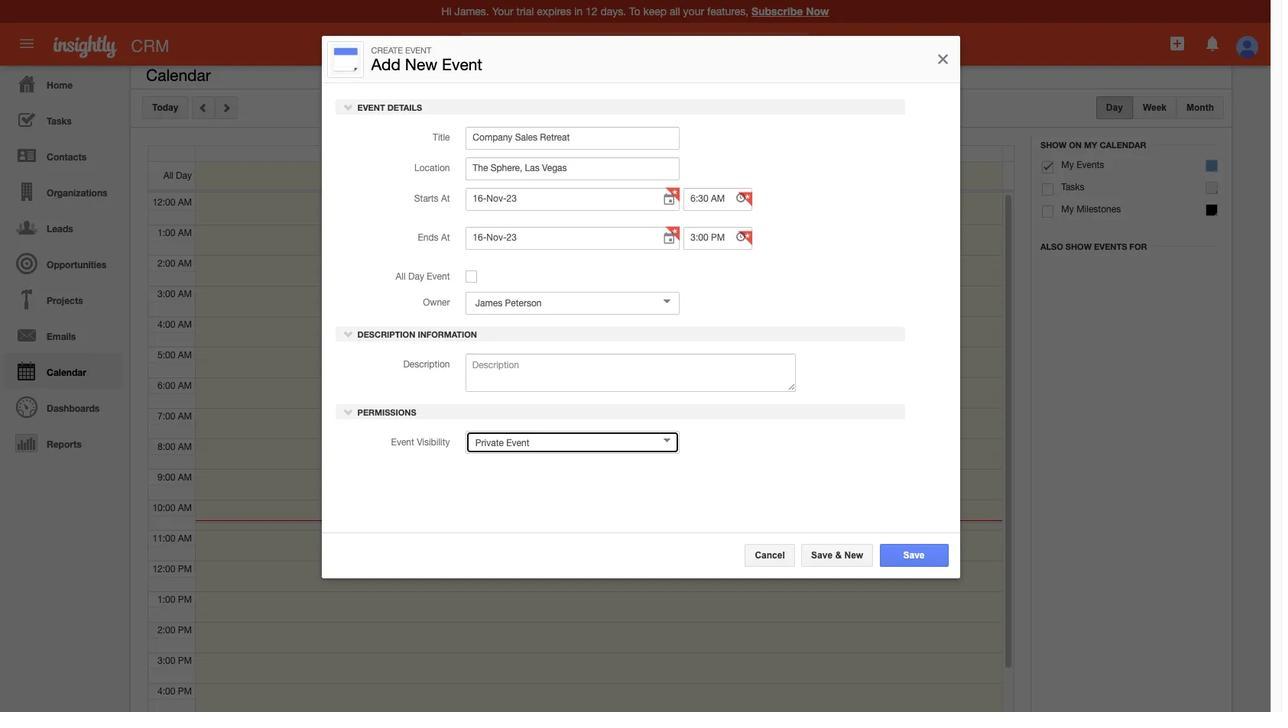 Task type: describe. For each thing, give the bounding box(es) containing it.
event visibility
[[392, 436, 450, 447]]

6:00 am
[[158, 381, 192, 391]]

0 vertical spatial events
[[1077, 160, 1104, 171]]

reports
[[47, 439, 82, 450]]

organizations link
[[4, 174, 122, 210]]

starts at
[[415, 193, 450, 203]]

also show events for
[[1041, 242, 1147, 252]]

thu
[[567, 148, 584, 159]]

permissions
[[356, 407, 417, 417]]

3:00 for 3:00 pm
[[158, 656, 175, 667]]

add new event dialog
[[322, 36, 960, 579]]

pm for 4:00 pm
[[178, 687, 192, 697]]

4:00 for 4:00 am
[[158, 320, 175, 330]]

1 vertical spatial events
[[1094, 242, 1127, 252]]

opportunities
[[47, 259, 107, 271]]

ends at
[[418, 232, 450, 242]]

new inside the create event add new event
[[406, 55, 438, 73]]

contacts link
[[4, 138, 122, 174]]

owner
[[423, 297, 450, 307]]

subscribe now link
[[752, 5, 829, 18]]

7:00 am
[[158, 411, 192, 422]]

subscribe now
[[752, 5, 829, 18]]

1 chevron down image from the top
[[343, 101, 354, 112]]

starts
[[415, 193, 439, 203]]

month
[[1187, 102, 1214, 113]]

visibility
[[417, 436, 450, 447]]

am for 8:00 am
[[178, 442, 192, 453]]

week
[[1143, 102, 1167, 113]]

none checkbox inside the add new event dialog
[[466, 270, 477, 282]]

11:00 am
[[152, 534, 192, 544]]

5:00
[[158, 350, 175, 361]]

pm for 3:00 pm
[[178, 656, 192, 667]]

am for 7:00 am
[[178, 411, 192, 422]]

month button
[[1177, 96, 1224, 119]]

today button
[[142, 96, 188, 119]]

home link
[[4, 66, 122, 102]]

save button
[[880, 544, 949, 567]]

at for starts at
[[442, 193, 450, 203]]

description for description information
[[358, 329, 416, 339]]

9:00
[[158, 473, 175, 483]]

contacts
[[47, 151, 86, 163]]

new inside button
[[845, 550, 864, 561]]

description information
[[356, 329, 478, 339]]

crm
[[131, 37, 169, 56]]

thu 16-nov-23
[[567, 148, 631, 159]]

for
[[1130, 242, 1147, 252]]

1:00 for 1:00 am
[[158, 228, 175, 239]]

calendar link
[[4, 353, 122, 389]]

1:00 am
[[158, 228, 192, 239]]

Search all data.... text field
[[508, 32, 809, 60]]

pm for 1:00 pm
[[178, 595, 192, 606]]

navigation containing home
[[0, 66, 122, 461]]

event right the create
[[406, 46, 432, 55]]

description for description
[[404, 359, 450, 370]]

11:00
[[152, 534, 175, 544]]

My Milestones checkbox
[[1042, 206, 1054, 218]]

am for 9:00 am
[[178, 473, 192, 483]]

details
[[388, 102, 423, 112]]

2:00 for 2:00 pm
[[158, 625, 175, 636]]

all link
[[461, 32, 508, 60]]

4:00 pm
[[158, 687, 192, 697]]

ends
[[418, 232, 439, 242]]

save & new button
[[802, 544, 874, 567]]

organizations
[[47, 187, 107, 199]]

9:00 am
[[158, 473, 192, 483]]

pm for 12:00 pm
[[178, 564, 192, 575]]

subscribe
[[752, 5, 803, 18]]

am for 11:00 am
[[178, 534, 192, 544]]

8:00 am
[[158, 442, 192, 453]]

now
[[806, 5, 829, 18]]

7:00
[[158, 411, 175, 422]]

6:00
[[158, 381, 175, 391]]

day for all day
[[176, 171, 192, 181]]

4:00 for 4:00 pm
[[158, 687, 175, 697]]

am for 10:00 am
[[178, 503, 192, 514]]

am for 1:00 am
[[178, 228, 192, 239]]

1:00 for 1:00 pm
[[158, 595, 175, 606]]

event details
[[356, 102, 423, 112]]

on
[[1069, 140, 1082, 150]]

title
[[433, 132, 450, 142]]

dashboards
[[47, 403, 100, 414]]

1 horizontal spatial tasks
[[1062, 182, 1085, 193]]

2:00 for 2:00 am
[[158, 258, 175, 269]]

nov-
[[600, 148, 621, 159]]



Task type: locate. For each thing, give the bounding box(es) containing it.
1 vertical spatial chevron down image
[[343, 328, 354, 339]]

1 pm from the top
[[178, 564, 192, 575]]

information
[[418, 329, 478, 339]]

None checkbox
[[466, 270, 477, 282]]

save inside button
[[904, 550, 925, 561]]

tasks
[[47, 115, 72, 127], [1062, 182, 1085, 193]]

am up 4:00 am
[[178, 289, 192, 300]]

save inside button
[[812, 550, 833, 561]]

None text field
[[684, 187, 753, 210]]

&
[[836, 550, 842, 561]]

1 vertical spatial show
[[1066, 242, 1092, 252]]

time field image
[[736, 231, 747, 242]]

1 horizontal spatial day
[[409, 271, 425, 281]]

5:00 am
[[158, 350, 192, 361]]

my right on
[[1084, 140, 1098, 150]]

am right 7:00
[[178, 411, 192, 422]]

12:00 down the 11:00
[[152, 564, 175, 575]]

2:00 up 3:00 am
[[158, 258, 175, 269]]

4:00 down 3:00 pm
[[158, 687, 175, 697]]

2 3:00 from the top
[[158, 656, 175, 667]]

5 pm from the top
[[178, 687, 192, 697]]

2 at from the top
[[442, 232, 450, 242]]

at for ends at
[[442, 232, 450, 242]]

10:00 am
[[152, 503, 192, 514]]

2 2:00 from the top
[[158, 625, 175, 636]]

show right 'also'
[[1066, 242, 1092, 252]]

milestones
[[1077, 204, 1121, 215]]

End Date text field
[[466, 226, 680, 249]]

2 horizontal spatial all
[[477, 40, 489, 52]]

1 vertical spatial at
[[442, 232, 450, 242]]

Tasks checkbox
[[1042, 184, 1054, 196]]

projects
[[47, 295, 83, 307]]

save right the &
[[904, 550, 925, 561]]

23
[[621, 148, 631, 159]]

create event add new event
[[372, 46, 483, 73]]

Location text field
[[466, 157, 680, 180]]

pm
[[178, 564, 192, 575], [178, 595, 192, 606], [178, 625, 192, 636], [178, 656, 192, 667], [178, 687, 192, 697]]

1 vertical spatial all
[[163, 171, 173, 181]]

event
[[406, 46, 432, 55], [442, 55, 483, 73], [358, 102, 385, 112], [427, 271, 450, 281], [392, 436, 415, 447]]

0 vertical spatial chevron down image
[[343, 101, 354, 112]]

events down show on my calendar
[[1077, 160, 1104, 171]]

day
[[176, 171, 192, 181], [409, 271, 425, 281]]

calendar inside calendar link
[[47, 367, 86, 378]]

0 vertical spatial at
[[442, 193, 450, 203]]

2 horizontal spatial calendar
[[1100, 140, 1147, 150]]

2:00 pm
[[158, 625, 192, 636]]

12:00 for 12:00 pm
[[152, 564, 175, 575]]

Title text field
[[466, 126, 680, 149]]

8 am from the top
[[178, 411, 192, 422]]

0 vertical spatial new
[[406, 55, 438, 73]]

5 am from the top
[[178, 320, 192, 330]]

chevron down image left "description information"
[[343, 328, 354, 339]]

7 am from the top
[[178, 381, 192, 391]]

1 vertical spatial calendar
[[1100, 140, 1147, 150]]

save for save & new
[[812, 550, 833, 561]]

calendar up dashboards "link"
[[47, 367, 86, 378]]

9 am from the top
[[178, 442, 192, 453]]

my
[[1084, 140, 1098, 150], [1062, 160, 1074, 171], [1062, 204, 1074, 215]]

1 4:00 from the top
[[158, 320, 175, 330]]

my events
[[1062, 160, 1104, 171]]

1 vertical spatial 3:00
[[158, 656, 175, 667]]

4 am from the top
[[178, 289, 192, 300]]

0 horizontal spatial save
[[812, 550, 833, 561]]

at right starts
[[442, 193, 450, 203]]

event left visibility
[[392, 436, 415, 447]]

1 save from the left
[[812, 550, 833, 561]]

day up owner
[[409, 271, 425, 281]]

am right 5:00
[[178, 350, 192, 361]]

am
[[178, 197, 192, 208], [178, 228, 192, 239], [178, 258, 192, 269], [178, 289, 192, 300], [178, 320, 192, 330], [178, 350, 192, 361], [178, 381, 192, 391], [178, 411, 192, 422], [178, 442, 192, 453], [178, 473, 192, 483], [178, 503, 192, 514], [178, 534, 192, 544]]

3:00
[[158, 289, 175, 300], [158, 656, 175, 667]]

date field image
[[662, 231, 676, 246]]

2 12:00 from the top
[[152, 564, 175, 575]]

events left for
[[1094, 242, 1127, 252]]

am for 6:00 am
[[178, 381, 192, 391]]

day for all day event
[[409, 271, 425, 281]]

at right ends
[[442, 232, 450, 242]]

am for 2:00 am
[[178, 258, 192, 269]]

all
[[477, 40, 489, 52], [163, 171, 173, 181], [396, 271, 406, 281]]

all day event
[[396, 271, 450, 281]]

description left 'information'
[[358, 329, 416, 339]]

2 vertical spatial chevron down image
[[343, 406, 354, 417]]

12:00 pm
[[152, 564, 192, 575]]

home
[[47, 80, 73, 91]]

0 vertical spatial show
[[1041, 140, 1067, 150]]

2 4:00 from the top
[[158, 687, 175, 697]]

am for 4:00 am
[[178, 320, 192, 330]]

2 chevron down image from the top
[[343, 328, 354, 339]]

chevron down image
[[343, 101, 354, 112], [343, 328, 354, 339], [343, 406, 354, 417]]

my right my milestones checkbox
[[1062, 204, 1074, 215]]

am right 9:00
[[178, 473, 192, 483]]

None text field
[[684, 226, 753, 249]]

day inside the add new event dialog
[[409, 271, 425, 281]]

chevron down image for event visibility
[[343, 406, 354, 417]]

event left "details"
[[358, 102, 385, 112]]

date field image
[[662, 192, 676, 207]]

1 horizontal spatial new
[[845, 550, 864, 561]]

1 vertical spatial 4:00
[[158, 687, 175, 697]]

0 vertical spatial 3:00
[[158, 289, 175, 300]]

save & new
[[812, 550, 864, 561]]

3:00 up 4:00 am
[[158, 289, 175, 300]]

1 12:00 from the top
[[152, 197, 175, 208]]

pm for 2:00 pm
[[178, 625, 192, 636]]

1 horizontal spatial all
[[396, 271, 406, 281]]

am right 10:00
[[178, 503, 192, 514]]

1 vertical spatial 1:00
[[158, 595, 175, 606]]

2 am from the top
[[178, 228, 192, 239]]

all inside the add new event dialog
[[396, 271, 406, 281]]

event up owner
[[427, 271, 450, 281]]

3 chevron down image from the top
[[343, 406, 354, 417]]

am down 3:00 am
[[178, 320, 192, 330]]

notifications image
[[1203, 34, 1222, 53]]

10 am from the top
[[178, 473, 192, 483]]

1 1:00 from the top
[[158, 228, 175, 239]]

am for 3:00 am
[[178, 289, 192, 300]]

1 3:00 from the top
[[158, 289, 175, 300]]

12 am from the top
[[178, 534, 192, 544]]

1 vertical spatial tasks
[[1062, 182, 1085, 193]]

am for 12:00 am
[[178, 197, 192, 208]]

0 vertical spatial 12:00
[[152, 197, 175, 208]]

opportunities link
[[4, 245, 122, 281]]

8:00
[[158, 442, 175, 453]]

4:00 am
[[158, 320, 192, 330]]

12:00 for 12:00 am
[[152, 197, 175, 208]]

0 vertical spatial my
[[1084, 140, 1098, 150]]

3 pm from the top
[[178, 625, 192, 636]]

6 am from the top
[[178, 350, 192, 361]]

calendar up today button
[[146, 66, 211, 84]]

2:00
[[158, 258, 175, 269], [158, 625, 175, 636]]

projects link
[[4, 281, 122, 317]]

3 am from the top
[[178, 258, 192, 269]]

tasks up contacts link
[[47, 115, 72, 127]]

2:00 down 1:00 pm
[[158, 625, 175, 636]]

2 save from the left
[[904, 550, 925, 561]]

12:00 down all day
[[152, 197, 175, 208]]

save for save
[[904, 550, 925, 561]]

today
[[152, 102, 179, 113]]

navigation
[[0, 66, 122, 461]]

0 vertical spatial day
[[176, 171, 192, 181]]

new right the &
[[845, 550, 864, 561]]

1 2:00 from the top
[[158, 258, 175, 269]]

cancel button
[[745, 544, 795, 567]]

0 vertical spatial tasks
[[47, 115, 72, 127]]

12:00 am
[[152, 197, 192, 208]]

all for all day
[[163, 171, 173, 181]]

reports link
[[4, 425, 122, 461]]

new right add
[[406, 55, 438, 73]]

10:00
[[152, 503, 175, 514]]

pm up 2:00 pm
[[178, 595, 192, 606]]

am down 1:00 am
[[178, 258, 192, 269]]

am for 5:00 am
[[178, 350, 192, 361]]

all for all day event
[[396, 271, 406, 281]]

calendar up my events
[[1100, 140, 1147, 150]]

my milestones
[[1062, 204, 1121, 215]]

tasks link
[[4, 102, 122, 138]]

emails link
[[4, 317, 122, 353]]

16-
[[586, 148, 600, 159]]

all day
[[163, 171, 192, 181]]

pm up 1:00 pm
[[178, 564, 192, 575]]

0 horizontal spatial calendar
[[47, 367, 86, 378]]

my for my events
[[1062, 160, 1074, 171]]

also
[[1041, 242, 1063, 252]]

Start Date text field
[[466, 187, 680, 210]]

1:00 down 12:00 am
[[158, 228, 175, 239]]

1 horizontal spatial calendar
[[146, 66, 211, 84]]

1 vertical spatial 12:00
[[152, 564, 175, 575]]

0 vertical spatial 4:00
[[158, 320, 175, 330]]

week button
[[1133, 96, 1177, 119]]

2 vertical spatial my
[[1062, 204, 1074, 215]]

1 vertical spatial new
[[845, 550, 864, 561]]

show left on
[[1041, 140, 1067, 150]]

0 vertical spatial 2:00
[[158, 258, 175, 269]]

emails
[[47, 331, 76, 343]]

1 vertical spatial description
[[404, 359, 450, 370]]

1 horizontal spatial save
[[904, 550, 925, 561]]

leads
[[47, 223, 73, 235]]

0 horizontal spatial day
[[176, 171, 192, 181]]

at
[[442, 193, 450, 203], [442, 232, 450, 242]]

show on my calendar
[[1041, 140, 1147, 150]]

My Events checkbox
[[1042, 161, 1054, 174]]

2 vertical spatial all
[[396, 271, 406, 281]]

new
[[406, 55, 438, 73], [845, 550, 864, 561]]

calendar
[[146, 66, 211, 84], [1100, 140, 1147, 150], [47, 367, 86, 378]]

12:00
[[152, 197, 175, 208], [152, 564, 175, 575]]

am right 8:00
[[178, 442, 192, 453]]

1 at from the top
[[442, 193, 450, 203]]

0 vertical spatial description
[[358, 329, 416, 339]]

create
[[372, 46, 403, 55]]

tasks down my events
[[1062, 182, 1085, 193]]

save
[[812, 550, 833, 561], [904, 550, 925, 561]]

2:00 am
[[158, 258, 192, 269]]

4:00 up 5:00
[[158, 320, 175, 330]]

pm down 3:00 pm
[[178, 687, 192, 697]]

0 horizontal spatial all
[[163, 171, 173, 181]]

location
[[415, 162, 450, 173]]

cancel
[[755, 550, 785, 561]]

close image
[[936, 50, 951, 69]]

am right the 11:00
[[178, 534, 192, 544]]

am down all day
[[178, 197, 192, 208]]

chevron down image for description
[[343, 328, 354, 339]]

chevron down image left "event details"
[[343, 101, 354, 112]]

1 am from the top
[[178, 197, 192, 208]]

1:00
[[158, 228, 175, 239], [158, 595, 175, 606]]

2 pm from the top
[[178, 595, 192, 606]]

pm down 2:00 pm
[[178, 656, 192, 667]]

1:00 pm
[[158, 595, 192, 606]]

0 vertical spatial all
[[477, 40, 489, 52]]

1 vertical spatial day
[[409, 271, 425, 281]]

description down "description information"
[[404, 359, 450, 370]]

save left the &
[[812, 550, 833, 561]]

show
[[1041, 140, 1067, 150], [1066, 242, 1092, 252]]

am right 6:00
[[178, 381, 192, 391]]

event up title
[[442, 55, 483, 73]]

day up 12:00 am
[[176, 171, 192, 181]]

pm down 1:00 pm
[[178, 625, 192, 636]]

time field image
[[736, 192, 747, 203]]

2 vertical spatial calendar
[[47, 367, 86, 378]]

dashboards link
[[4, 389, 122, 425]]

0 vertical spatial 1:00
[[158, 228, 175, 239]]

add
[[372, 55, 401, 73]]

0 vertical spatial calendar
[[146, 66, 211, 84]]

leads link
[[4, 210, 122, 245]]

4 pm from the top
[[178, 656, 192, 667]]

11 am from the top
[[178, 503, 192, 514]]

2 1:00 from the top
[[158, 595, 175, 606]]

all for all
[[477, 40, 489, 52]]

3:00 pm
[[158, 656, 192, 667]]

my right "my events" checkbox
[[1062, 160, 1074, 171]]

1 vertical spatial my
[[1062, 160, 1074, 171]]

1 vertical spatial 2:00
[[158, 625, 175, 636]]

0 horizontal spatial new
[[406, 55, 438, 73]]

3:00 am
[[158, 289, 192, 300]]

am up 2:00 am
[[178, 228, 192, 239]]

Description text field
[[466, 354, 796, 392]]

0 horizontal spatial tasks
[[47, 115, 72, 127]]

1:00 down 12:00 pm
[[158, 595, 175, 606]]

my for my milestones
[[1062, 204, 1074, 215]]

3:00 for 3:00 am
[[158, 289, 175, 300]]

3:00 down 2:00 pm
[[158, 656, 175, 667]]

chevron down image left permissions
[[343, 406, 354, 417]]



Task type: vqa. For each thing, say whether or not it's contained in the screenshot.
Android at the left
no



